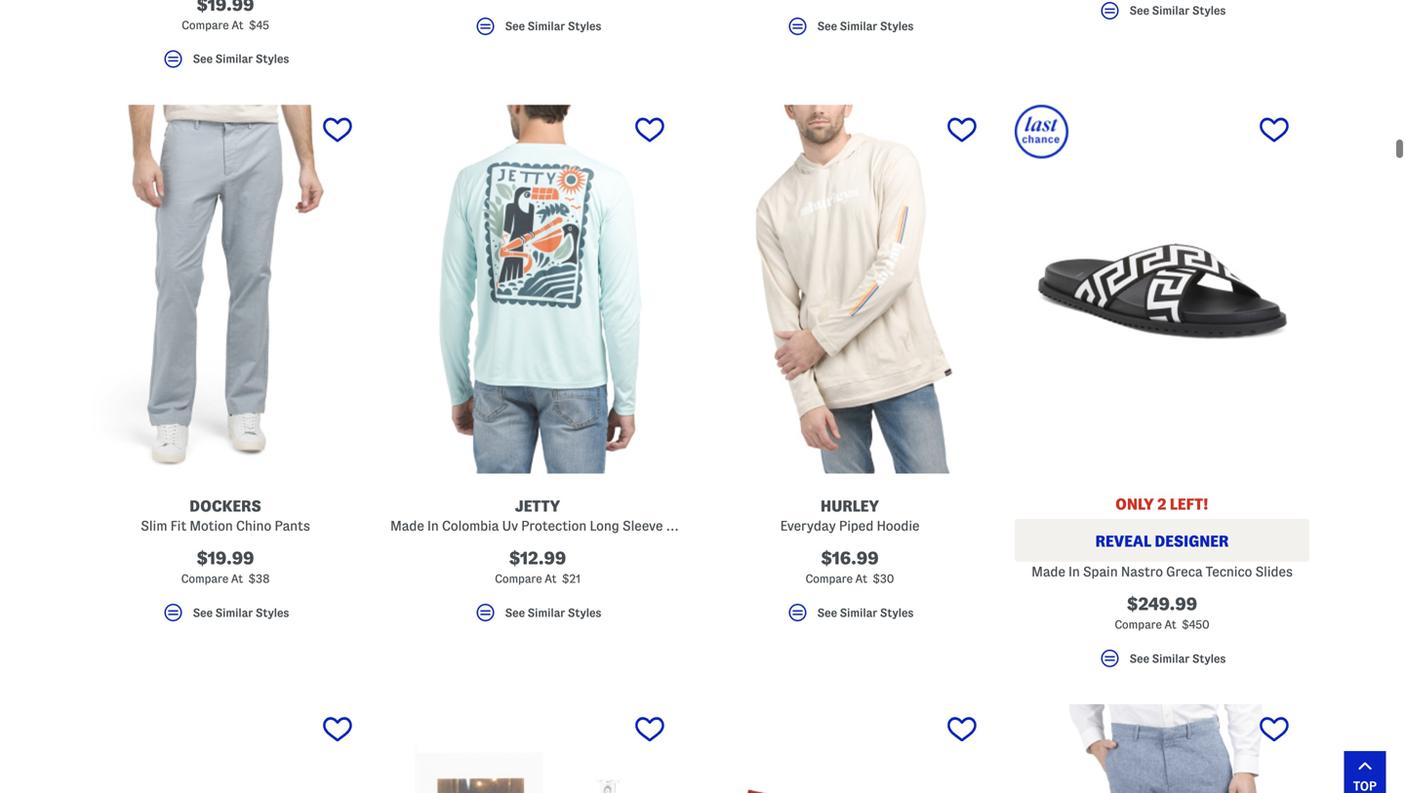 Task type: locate. For each thing, give the bounding box(es) containing it.
2
[[1158, 496, 1167, 513]]

tecnico
[[1206, 565, 1253, 580]]

$38
[[248, 573, 270, 585]]

$249.99 compare at              $450
[[1115, 595, 1210, 631]]

compare
[[182, 19, 229, 31], [181, 573, 229, 585], [495, 573, 542, 585], [806, 573, 853, 585], [1115, 619, 1162, 631]]

similar inside the ibkul $19.99 compare at              $45 element
[[215, 53, 253, 65]]

1 vertical spatial made
[[1032, 565, 1066, 580]]

styles inside "jetty made in colombia uv protection long sleeve toucan tee $12.99 compare at              $21" element
[[568, 607, 602, 619]]

piped
[[839, 519, 874, 534]]

similar inside reveal designer made in spain nastro greca tecnico slides $249.99 compare at              $450 element
[[1153, 653, 1190, 665]]

compare inside $12.99 compare at              $21
[[495, 573, 542, 585]]

styles inside dockers slim fit motion chino pants $19.99 compare at              $38 element
[[256, 607, 289, 619]]

0 vertical spatial made
[[390, 519, 424, 534]]

compare down the $16.99
[[806, 573, 853, 585]]

made left "colombia"
[[390, 519, 424, 534]]

in left "colombia"
[[427, 519, 439, 534]]

see similar styles button inside "jetty made in colombia uv protection long sleeve toucan tee $12.99 compare at              $21" element
[[390, 602, 685, 634]]

1 horizontal spatial in
[[1069, 565, 1080, 580]]

see similar styles inside dockers slim fit motion chino pants $19.99 compare at              $38 element
[[193, 607, 289, 619]]

chino
[[236, 519, 272, 534]]

dockers
[[190, 498, 261, 515]]

compare left $45
[[182, 19, 229, 31]]

left!
[[1170, 496, 1209, 513]]

$12.99
[[509, 549, 566, 568]]

made
[[390, 519, 424, 534], [1032, 565, 1066, 580]]

styles inside hurley everyday piped hoodie $16.99 compare at              $30 element
[[880, 607, 914, 619]]

$30
[[873, 573, 895, 585]]

in
[[427, 519, 439, 534], [1069, 565, 1080, 580]]

see inside dockers slim fit motion chino pants $19.99 compare at              $38 element
[[193, 607, 213, 619]]

men's made in france 3.4oz replica jazz club eau de toilette image
[[390, 705, 685, 794]]

hurley everyday piped hoodie $16.99 compare at              $30 element
[[703, 105, 998, 634]]

jetty made in colombia uv protection long sleeve toucan tee
[[390, 498, 734, 534]]

$19.99
[[197, 549, 254, 568]]

compare for $12.99
[[495, 573, 542, 585]]

1 horizontal spatial made
[[1032, 565, 1066, 580]]

compare down $12.99
[[495, 573, 542, 585]]

see
[[1130, 4, 1150, 17], [505, 20, 525, 32], [818, 20, 838, 32], [193, 53, 213, 65], [193, 607, 213, 619], [505, 607, 525, 619], [818, 607, 838, 619], [1130, 653, 1150, 665]]

made in spain nastro greca tecnico slides image
[[1015, 105, 1310, 474]]

ibkul $19.99 compare at              $45 element
[[78, 0, 373, 79]]

jetty made in colombia uv protection long sleeve toucan tee $12.99 compare at              $21 element
[[390, 105, 734, 634]]

similar
[[1153, 4, 1190, 17], [528, 20, 565, 32], [840, 20, 878, 32], [215, 53, 253, 65], [215, 607, 253, 619], [528, 607, 565, 619], [840, 607, 878, 619], [1153, 653, 1190, 665]]

in left spain
[[1069, 565, 1080, 580]]

$249.99
[[1127, 595, 1198, 614]]

compare inside $16.99 compare at              $30
[[806, 573, 853, 585]]

compare down the $19.99
[[181, 573, 229, 585]]

see similar styles
[[1130, 4, 1226, 17], [505, 20, 602, 32], [818, 20, 914, 32], [193, 53, 289, 65], [193, 607, 289, 619], [505, 607, 602, 619], [818, 607, 914, 619], [1130, 653, 1226, 665]]

dockers slim fit motion chino pants $19.99 compare at              $38 element
[[78, 105, 373, 634]]

compare inside $19.99 compare at              $38
[[181, 573, 229, 585]]

flat front linen blend pants image
[[1015, 705, 1310, 794]]

0 horizontal spatial made
[[390, 519, 424, 534]]

similar inside "jetty made in colombia uv protection long sleeve toucan tee $12.99 compare at              $21" element
[[528, 607, 565, 619]]

0 horizontal spatial in
[[427, 519, 439, 534]]

0 vertical spatial in
[[427, 519, 439, 534]]

see similar styles inside the ibkul $19.99 compare at              $45 element
[[193, 53, 289, 65]]

made inside jetty made in colombia uv protection long sleeve toucan tee
[[390, 519, 424, 534]]

made left spain
[[1032, 565, 1066, 580]]

compare down $249.99
[[1115, 619, 1162, 631]]

1 vertical spatial in
[[1069, 565, 1080, 580]]

slim fit motion chino pants image
[[78, 105, 373, 474]]

compare at              $45 link
[[78, 0, 373, 35]]

greca
[[1167, 565, 1203, 580]]

see similar styles button
[[1015, 0, 1310, 31], [390, 14, 685, 47], [703, 14, 998, 47], [78, 47, 373, 79], [78, 602, 373, 634], [390, 602, 685, 634], [703, 602, 998, 634], [1015, 647, 1310, 680]]

motion
[[190, 519, 233, 534]]

colombia
[[442, 519, 499, 534]]

$450
[[1182, 619, 1210, 631]]

only 2 left!
[[1116, 496, 1209, 513]]

see inside the ibkul $19.99 compare at              $45 element
[[193, 53, 213, 65]]

styles inside the ibkul $19.99 compare at              $45 element
[[256, 53, 289, 65]]

styles
[[1193, 4, 1226, 17], [568, 20, 602, 32], [880, 20, 914, 32], [256, 53, 289, 65], [256, 607, 289, 619], [568, 607, 602, 619], [880, 607, 914, 619], [1193, 653, 1226, 665]]

similar inside hurley everyday piped hoodie $16.99 compare at              $30 element
[[840, 607, 878, 619]]

$21
[[562, 573, 581, 585]]

styles inside reveal designer made in spain nastro greca tecnico slides $249.99 compare at              $450 element
[[1193, 653, 1226, 665]]



Task type: vqa. For each thing, say whether or not it's contained in the screenshot.
submit
no



Task type: describe. For each thing, give the bounding box(es) containing it.
dockers slim fit motion chino pants
[[141, 498, 310, 534]]

fit
[[170, 519, 187, 534]]

see inside hurley everyday piped hoodie $16.99 compare at              $30 element
[[818, 607, 838, 619]]

nastro
[[1121, 565, 1164, 580]]

sleeve
[[623, 519, 663, 534]]

compare at              $45
[[182, 19, 269, 31]]

see inside "jetty made in colombia uv protection long sleeve toucan tee $12.99 compare at              $21" element
[[505, 607, 525, 619]]

compare for $16.99
[[806, 573, 853, 585]]

toucan
[[666, 519, 710, 534]]

$19.99 compare at              $38
[[181, 549, 270, 585]]

similar inside dockers slim fit motion chino pants $19.99 compare at              $38 element
[[215, 607, 253, 619]]

made in spain nastro greca tecnico slides
[[1032, 565, 1293, 580]]

protection
[[521, 519, 587, 534]]

men's negril sport casual shoes image
[[78, 705, 373, 794]]

slides
[[1256, 565, 1293, 580]]

designer
[[1155, 533, 1229, 550]]

$45
[[249, 19, 269, 31]]

in inside jetty made in colombia uv protection long sleeve toucan tee
[[427, 519, 439, 534]]

reveal
[[1096, 533, 1152, 550]]

see similar styles inside reveal designer made in spain nastro greca tecnico slides $249.99 compare at              $450 element
[[1130, 653, 1226, 665]]

spain
[[1083, 565, 1118, 580]]

see inside reveal designer made in spain nastro greca tecnico slides $249.99 compare at              $450 element
[[1130, 653, 1150, 665]]

only
[[1116, 496, 1155, 513]]

everyday piped hoodie image
[[703, 105, 998, 474]]

hurley everyday piped hoodie
[[781, 498, 920, 534]]

reveal designer made in spain nastro greca tecnico slides $249.99 compare at              $450 element
[[1015, 105, 1310, 680]]

everyday
[[781, 519, 836, 534]]

made in colombia uv protection long sleeve toucan tee image
[[390, 105, 685, 474]]

pants
[[275, 519, 310, 534]]

slim
[[141, 519, 167, 534]]

reveal designer
[[1096, 533, 1229, 550]]

see similar styles inside hurley everyday piped hoodie $16.99 compare at              $30 element
[[818, 607, 914, 619]]

hoodie
[[877, 519, 920, 534]]

$16.99 compare at              $30
[[806, 549, 895, 585]]

uv
[[502, 519, 518, 534]]

hurley
[[821, 498, 879, 515]]

$16.99
[[821, 549, 879, 568]]

see similar styles inside "jetty made in colombia uv protection long sleeve toucan tee $12.99 compare at              $21" element
[[505, 607, 602, 619]]

tee
[[713, 519, 734, 534]]

long
[[590, 519, 620, 534]]

4pk boxer briefs image
[[703, 705, 998, 794]]

compare inside $249.99 compare at              $450
[[1115, 619, 1162, 631]]

$12.99 compare at              $21
[[495, 549, 581, 585]]

jetty
[[515, 498, 560, 515]]

compare for $19.99
[[181, 573, 229, 585]]



